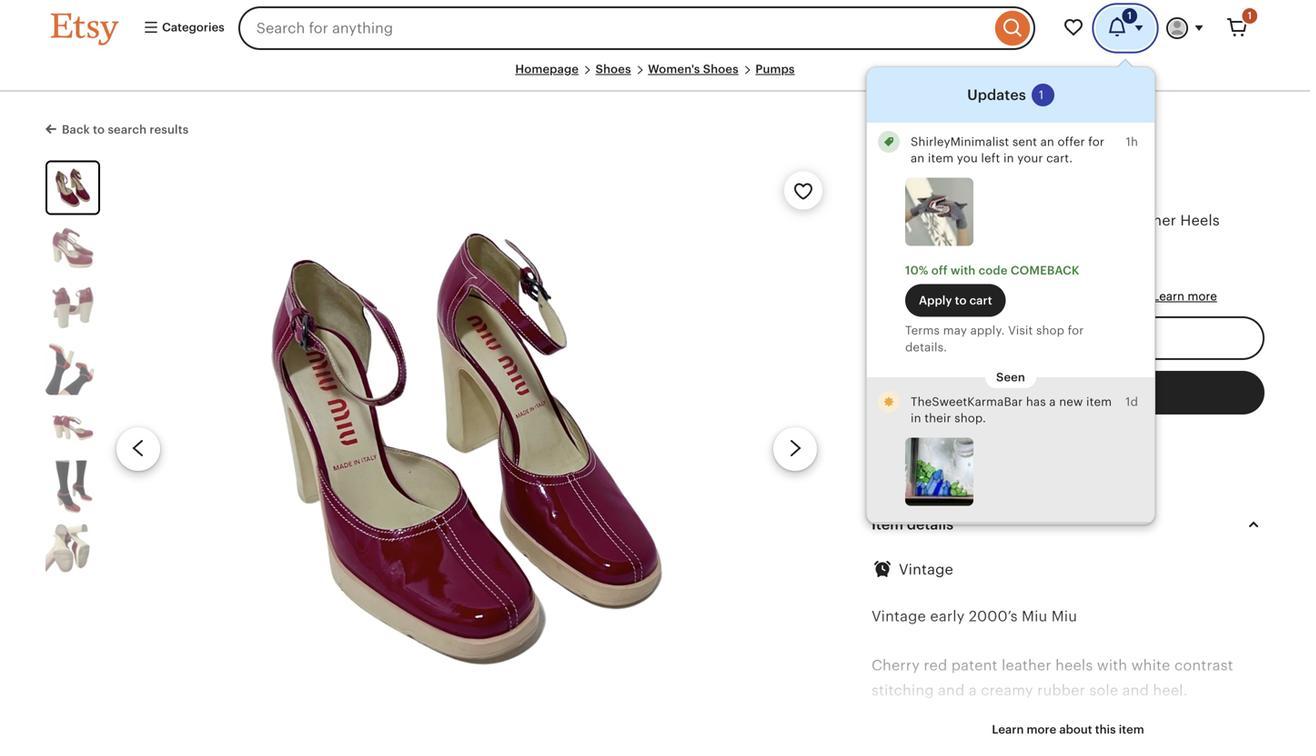 Task type: describe. For each thing, give the bounding box(es) containing it.
learn for learn more about this item
[[992, 723, 1024, 737]]

0 vertical spatial a
[[982, 181, 991, 198]]

miu right "2000's"
[[1022, 609, 1048, 625]]

10% off sale for a limited time
[[872, 181, 1079, 198]]

updates
[[967, 87, 1026, 103]]

back
[[62, 123, 90, 137]]

cart
[[970, 294, 992, 307]]

1d
[[1126, 395, 1138, 409]]

5
[[1016, 126, 1025, 142]]

stitching
[[872, 683, 934, 699]]

item for learn more about this item
[[1119, 723, 1144, 737]]

more for learn more
[[1188, 290, 1217, 304]]

thesweetkarmabar
[[911, 395, 1023, 409]]

sale
[[927, 181, 955, 198]]

vintage miu miu cherry red patent leather heels
[[872, 212, 1220, 229]]

menu bar containing homepage
[[51, 61, 1259, 92]]

heels
[[1056, 658, 1093, 674]]

item inside shirleyminimalist sent an offer for an item you left in your cart.
[[928, 152, 954, 165]]

sole
[[1089, 683, 1118, 699]]

carts
[[1028, 126, 1064, 142]]

homepage link
[[515, 62, 579, 76]]

vintage miu miu cherry red patent leather heels image 4 image
[[45, 341, 100, 395]]

search
[[108, 123, 147, 137]]

1 link
[[1216, 6, 1259, 50]]

vintage miu miu cherry red patent leather heels image 5 image
[[45, 401, 100, 455]]

has
[[1026, 395, 1046, 409]]

in inside thesweetkarmabar has a new item in their shop.
[[911, 412, 921, 426]]

item details
[[872, 517, 954, 533]]

seen
[[996, 371, 1025, 384]]

new
[[1059, 395, 1083, 409]]

for inside shirleyminimalist sent an offer for an item you left in your cart.
[[1088, 135, 1105, 149]]

apply to cart button
[[905, 284, 1006, 317]]

learn more about this item button
[[978, 714, 1158, 740]]

apply to cart
[[919, 294, 992, 307]]

vintage miu miu cherry red patent leather heels image 6 image
[[45, 461, 100, 515]]

1 shoes from the left
[[596, 62, 631, 76]]

1h
[[1126, 135, 1138, 149]]

shoes link
[[596, 62, 631, 76]]

offer
[[1058, 135, 1085, 149]]

1 inside popup button
[[1128, 10, 1132, 21]]

vintage miu miu cherry red patent leather heels image 7 image
[[45, 521, 100, 575]]

contrast
[[1175, 658, 1234, 674]]

leather
[[1002, 658, 1052, 674]]

back to search results link
[[45, 119, 189, 138]]

item details button
[[855, 503, 1281, 547]]

shop
[[1036, 324, 1065, 338]]

creamy
[[981, 683, 1033, 699]]

learn more
[[1153, 290, 1217, 304]]

save
[[872, 290, 899, 304]]

categories
[[159, 20, 225, 34]]

apply
[[919, 294, 952, 307]]

women's shoes link
[[648, 62, 739, 76]]

item
[[872, 517, 903, 533]]

vintage early 2000's miu miu
[[872, 609, 1077, 625]]

with inside cherry red patent leather heels with white contrast stitching and a creamy rubber sole and heel.
[[1097, 658, 1128, 674]]

$166.50 $185.00
[[872, 151, 1020, 178]]

apply.
[[970, 324, 1005, 338]]

leather
[[1123, 212, 1177, 229]]

first
[[983, 290, 1005, 304]]

patent
[[952, 658, 998, 674]]

shirleyminimalist
[[911, 135, 1009, 149]]

1 button
[[1095, 6, 1156, 50]]

categories button
[[129, 12, 233, 45]]

10% for 10% off with code comeback
[[905, 264, 928, 277]]

red
[[924, 658, 948, 674]]

cherry inside cherry red patent leather heels with white contrast stitching and a creamy rubber sole and heel.
[[872, 658, 920, 674]]

their
[[925, 412, 951, 426]]

Search for anything text field
[[238, 6, 991, 50]]

cherry red patent leather heels with white contrast stitching and a creamy rubber sole and heel.
[[872, 658, 1234, 699]]

vintage for vintage
[[899, 562, 953, 578]]

white
[[1132, 658, 1171, 674]]

0 vertical spatial an
[[1041, 135, 1055, 149]]

learn more about this item
[[992, 723, 1144, 737]]

about
[[1059, 723, 1092, 737]]

find,
[[907, 126, 940, 142]]

2000's
[[969, 609, 1018, 625]]

this
[[1095, 723, 1116, 737]]

10% off with code comeback
[[905, 264, 1080, 277]]

up
[[902, 290, 917, 304]]

miu down sale
[[930, 212, 956, 229]]

shop.
[[955, 412, 986, 426]]

item for thesweetkarmabar has a new item in their shop.
[[1086, 395, 1112, 409]]



Task type: locate. For each thing, give the bounding box(es) containing it.
sapphire gardens, stained glass, corner piece, plant mom, plant daddy, plant lovers, green thumb, crystals, foliage, garden, window decorate image
[[905, 438, 974, 506]]

an up cart.
[[1041, 135, 1055, 149]]

an down find,
[[911, 152, 925, 165]]

1 vertical spatial an
[[911, 152, 925, 165]]

for right sale
[[959, 181, 979, 198]]

shoes right 'women's'
[[703, 62, 739, 76]]

with right pay in the right top of the page
[[1084, 290, 1108, 304]]

more for learn more about this item
[[1027, 723, 1057, 737]]

1 horizontal spatial cherry
[[990, 212, 1038, 229]]

you inside shirleyminimalist sent an offer for an item you left in your cart.
[[957, 152, 978, 165]]

shirleyminimalist sent an offer for an item you left in your cart.
[[911, 135, 1105, 165]]

vintage down $166.50
[[872, 212, 926, 229]]

2 vertical spatial item
[[1119, 723, 1144, 737]]

in inside shirleyminimalist sent an offer for an item you left in your cart.
[[1004, 152, 1014, 165]]

code
[[979, 264, 1008, 277]]

off for sale
[[904, 181, 923, 198]]

vintage for vintage miu miu cherry red patent leather heels
[[872, 212, 926, 229]]

limited
[[994, 181, 1043, 198]]

pay
[[1061, 290, 1081, 304]]

you left pay in the right top of the page
[[1037, 290, 1058, 304]]

10% down $166.50
[[872, 181, 900, 198]]

a inside thesweetkarmabar has a new item in their shop.
[[1049, 395, 1056, 409]]

0 horizontal spatial 1
[[1039, 88, 1044, 102]]

with
[[951, 264, 976, 277], [1084, 290, 1108, 304], [1097, 658, 1128, 674]]

off inside the updates banner
[[931, 264, 948, 277]]

the
[[962, 290, 980, 304]]

back to search results
[[62, 123, 189, 137]]

2 vertical spatial for
[[1068, 324, 1084, 338]]

1 horizontal spatial time
[[1047, 181, 1079, 198]]

10% for 10% off sale for a limited time
[[872, 181, 900, 198]]

$185.00
[[974, 158, 1020, 171]]

sent
[[1013, 135, 1037, 149]]

0 horizontal spatial time
[[1008, 290, 1034, 304]]

1 horizontal spatial for
[[1068, 324, 1084, 338]]

2 horizontal spatial for
[[1088, 135, 1105, 149]]

item inside dropdown button
[[1119, 723, 1144, 737]]

pumps link
[[756, 62, 795, 76]]

1 horizontal spatial an
[[1041, 135, 1055, 149]]

0 horizontal spatial for
[[959, 181, 979, 198]]

a
[[982, 181, 991, 198], [1049, 395, 1056, 409], [969, 683, 977, 699]]

heels
[[1180, 212, 1220, 229]]

1 horizontal spatial 1
[[1128, 10, 1132, 21]]

more
[[1188, 290, 1217, 304], [1027, 723, 1057, 737]]

time right first
[[1008, 290, 1034, 304]]

1 horizontal spatial and
[[1123, 683, 1149, 699]]

0 horizontal spatial and
[[938, 683, 965, 699]]

2 vertical spatial in
[[911, 412, 921, 426]]

for right shop at right top
[[1068, 324, 1084, 338]]

cherry
[[990, 212, 1038, 229], [872, 658, 920, 674]]

learn
[[1153, 290, 1185, 304], [992, 723, 1024, 737]]

2 horizontal spatial item
[[1119, 723, 1144, 737]]

0 horizontal spatial cherry
[[872, 658, 920, 674]]

1 vertical spatial learn
[[992, 723, 1024, 737]]

save up to 20% the first time you pay with
[[872, 290, 1111, 304]]

you for left
[[957, 152, 978, 165]]

0 vertical spatial 10%
[[872, 181, 900, 198]]

item
[[928, 152, 954, 165], [1086, 395, 1112, 409], [1119, 723, 1144, 737]]

0 vertical spatial learn
[[1153, 290, 1185, 304]]

with inside the updates banner
[[951, 264, 976, 277]]

2 vertical spatial a
[[969, 683, 977, 699]]

to right up
[[920, 290, 931, 304]]

1 vertical spatial you
[[1037, 290, 1058, 304]]

1 horizontal spatial to
[[920, 290, 931, 304]]

1 vertical spatial 10%
[[905, 264, 928, 277]]

off up the '20%'
[[931, 264, 948, 277]]

off
[[904, 181, 923, 198], [931, 264, 948, 277]]

menu bar
[[51, 61, 1259, 92]]

0 horizontal spatial you
[[957, 152, 978, 165]]

1 horizontal spatial more
[[1188, 290, 1217, 304]]

0 vertical spatial with
[[951, 264, 976, 277]]

0 horizontal spatial 10%
[[872, 181, 900, 198]]

in
[[999, 126, 1012, 142], [1004, 152, 1014, 165], [911, 412, 921, 426]]

results
[[150, 123, 189, 137]]

2 horizontal spatial 1
[[1248, 10, 1252, 21]]

learn down leather
[[1153, 290, 1185, 304]]

red
[[1042, 212, 1069, 229]]

heel.
[[1153, 683, 1188, 699]]

comeback
[[1011, 264, 1080, 277]]

a inside cherry red patent leather heels with white contrast stitching and a creamy rubber sole and heel.
[[969, 683, 977, 699]]

with up sole
[[1097, 658, 1128, 674]]

gray shark gloves-christmas animal knitted gloves,novelty mittens,monster gloves,unisex gloves image
[[905, 178, 974, 246]]

early
[[930, 609, 965, 625]]

20%
[[934, 290, 959, 304]]

1 and from the left
[[938, 683, 965, 699]]

cart.
[[1046, 152, 1073, 165]]

0 horizontal spatial item
[[928, 152, 954, 165]]

1 vertical spatial vintage
[[899, 562, 953, 578]]

homepage
[[515, 62, 579, 76]]

to left the cart
[[955, 294, 967, 307]]

0 vertical spatial in
[[999, 126, 1012, 142]]

cherry up stitching
[[872, 658, 920, 674]]

more left about
[[1027, 723, 1057, 737]]

you
[[957, 152, 978, 165], [1037, 290, 1058, 304]]

for
[[1088, 135, 1105, 149], [959, 181, 979, 198], [1068, 324, 1084, 338]]

in right left
[[1004, 152, 1014, 165]]

1 vertical spatial time
[[1008, 290, 1034, 304]]

1
[[1128, 10, 1132, 21], [1248, 10, 1252, 21], [1039, 88, 1044, 102]]

0 vertical spatial for
[[1088, 135, 1105, 149]]

vintage
[[872, 212, 926, 229], [899, 562, 953, 578], [872, 609, 926, 625]]

None search field
[[238, 6, 1035, 50]]

1 vertical spatial a
[[1049, 395, 1056, 409]]

updates banner
[[18, 0, 1292, 740]]

vintage miu miu cherry red patent leather heels image 3 image
[[45, 280, 100, 335]]

you for pay
[[1037, 290, 1058, 304]]

2 horizontal spatial to
[[955, 294, 967, 307]]

item down shirleyminimalist
[[928, 152, 954, 165]]

10%
[[872, 181, 900, 198], [905, 264, 928, 277]]

item right this
[[1119, 723, 1144, 737]]

0 vertical spatial vintage
[[872, 212, 926, 229]]

0 vertical spatial off
[[904, 181, 923, 198]]

patent
[[1073, 212, 1119, 229]]

learn more button
[[1153, 290, 1217, 304]]

to for apply
[[955, 294, 967, 307]]

item right new
[[1086, 395, 1112, 409]]

terms
[[905, 324, 940, 338]]

your
[[1017, 152, 1043, 165]]

0 horizontal spatial a
[[969, 683, 977, 699]]

an
[[1041, 135, 1055, 149], [911, 152, 925, 165]]

none search field inside the updates banner
[[238, 6, 1035, 50]]

in left 5
[[999, 126, 1012, 142]]

vintage left early
[[872, 609, 926, 625]]

and
[[938, 683, 965, 699], [1123, 683, 1149, 699]]

2 vertical spatial with
[[1097, 658, 1128, 674]]

1 vertical spatial cherry
[[872, 658, 920, 674]]

thesweetkarmabar has a new item in their shop.
[[911, 395, 1112, 426]]

1 vertical spatial item
[[1086, 395, 1112, 409]]

miu down 10% off sale for a limited time
[[960, 212, 986, 229]]

off for with
[[931, 264, 948, 277]]

to right back in the left top of the page
[[93, 123, 105, 137]]

rubber
[[1037, 683, 1085, 699]]

a down $185.00
[[982, 181, 991, 198]]

0 horizontal spatial off
[[904, 181, 923, 198]]

for right offer
[[1088, 135, 1105, 149]]

time
[[1047, 181, 1079, 198], [1008, 290, 1034, 304]]

0 horizontal spatial learn
[[992, 723, 1024, 737]]

0 horizontal spatial shoes
[[596, 62, 631, 76]]

0 vertical spatial more
[[1188, 290, 1217, 304]]

0 horizontal spatial vintage miu miu cherry red patent leather heels image 1 image
[[47, 162, 98, 213]]

may
[[943, 324, 967, 338]]

1 vertical spatial in
[[1004, 152, 1014, 165]]

miu up 'heels'
[[1052, 609, 1077, 625]]

and down white
[[1123, 683, 1149, 699]]

learn for learn more
[[1153, 290, 1185, 304]]

miu
[[930, 212, 956, 229], [960, 212, 986, 229], [1022, 609, 1048, 625], [1052, 609, 1077, 625]]

to
[[93, 123, 105, 137], [920, 290, 931, 304], [955, 294, 967, 307]]

learn down the creamy
[[992, 723, 1024, 737]]

10% up up
[[905, 264, 928, 277]]

0 vertical spatial you
[[957, 152, 978, 165]]

shoes down the search for anything text field
[[596, 62, 631, 76]]

more down 'heels'
[[1188, 290, 1217, 304]]

women's shoes
[[648, 62, 739, 76]]

you down shirleyminimalist
[[957, 152, 978, 165]]

0 vertical spatial time
[[1047, 181, 1079, 198]]

a down patent
[[969, 683, 977, 699]]

left
[[981, 152, 1000, 165]]

0 horizontal spatial an
[[911, 152, 925, 165]]

0 vertical spatial item
[[928, 152, 954, 165]]

vintage miu miu cherry red patent leather heels image 1 image
[[178, 160, 756, 738], [47, 162, 98, 213]]

details.
[[905, 341, 947, 354]]

women's
[[648, 62, 700, 76]]

2 and from the left
[[1123, 683, 1149, 699]]

0 horizontal spatial to
[[93, 123, 105, 137]]

time for limited
[[1047, 181, 1079, 198]]

off down $166.50
[[904, 181, 923, 198]]

cherry down limited
[[990, 212, 1038, 229]]

time for first
[[1008, 290, 1034, 304]]

rare
[[872, 126, 904, 142]]

vintage down details
[[899, 562, 953, 578]]

terms may apply. visit shop for details.
[[905, 324, 1084, 354]]

details
[[907, 517, 954, 533]]

2 horizontal spatial a
[[1049, 395, 1056, 409]]

1 horizontal spatial off
[[931, 264, 948, 277]]

1 vertical spatial with
[[1084, 290, 1108, 304]]

for inside terms may apply. visit shop for details.
[[1068, 324, 1084, 338]]

to inside button
[[955, 294, 967, 307]]

2 vertical spatial vintage
[[872, 609, 926, 625]]

$166.50
[[872, 151, 968, 178]]

1 horizontal spatial 10%
[[905, 264, 928, 277]]

shoes
[[596, 62, 631, 76], [703, 62, 739, 76]]

1 horizontal spatial item
[[1086, 395, 1112, 409]]

visit
[[1008, 324, 1033, 338]]

2 shoes from the left
[[703, 62, 739, 76]]

item inside thesweetkarmabar has a new item in their shop.
[[1086, 395, 1112, 409]]

0 horizontal spatial more
[[1027, 723, 1057, 737]]

already
[[943, 126, 996, 142]]

learn inside dropdown button
[[992, 723, 1024, 737]]

time down cart.
[[1047, 181, 1079, 198]]

1 horizontal spatial vintage miu miu cherry red patent leather heels image 1 image
[[178, 160, 756, 738]]

1 vertical spatial for
[[959, 181, 979, 198]]

1 horizontal spatial learn
[[1153, 290, 1185, 304]]

to for back
[[93, 123, 105, 137]]

rare find, already in 5 carts
[[872, 126, 1064, 142]]

1 horizontal spatial shoes
[[703, 62, 739, 76]]

with up the the
[[951, 264, 976, 277]]

and down red
[[938, 683, 965, 699]]

vintage for vintage early 2000's miu miu
[[872, 609, 926, 625]]

1 horizontal spatial a
[[982, 181, 991, 198]]

0 vertical spatial cherry
[[990, 212, 1038, 229]]

in left their
[[911, 412, 921, 426]]

more inside dropdown button
[[1027, 723, 1057, 737]]

1 vertical spatial more
[[1027, 723, 1057, 737]]

pumps
[[756, 62, 795, 76]]

1 vertical spatial off
[[931, 264, 948, 277]]

1 horizontal spatial you
[[1037, 290, 1058, 304]]

10% inside the updates banner
[[905, 264, 928, 277]]

a right 'has'
[[1049, 395, 1056, 409]]

vintage miu miu cherry red patent leather heels image 2 image
[[45, 220, 100, 275]]



Task type: vqa. For each thing, say whether or not it's contained in the screenshot.
the Fashion Finds Link
no



